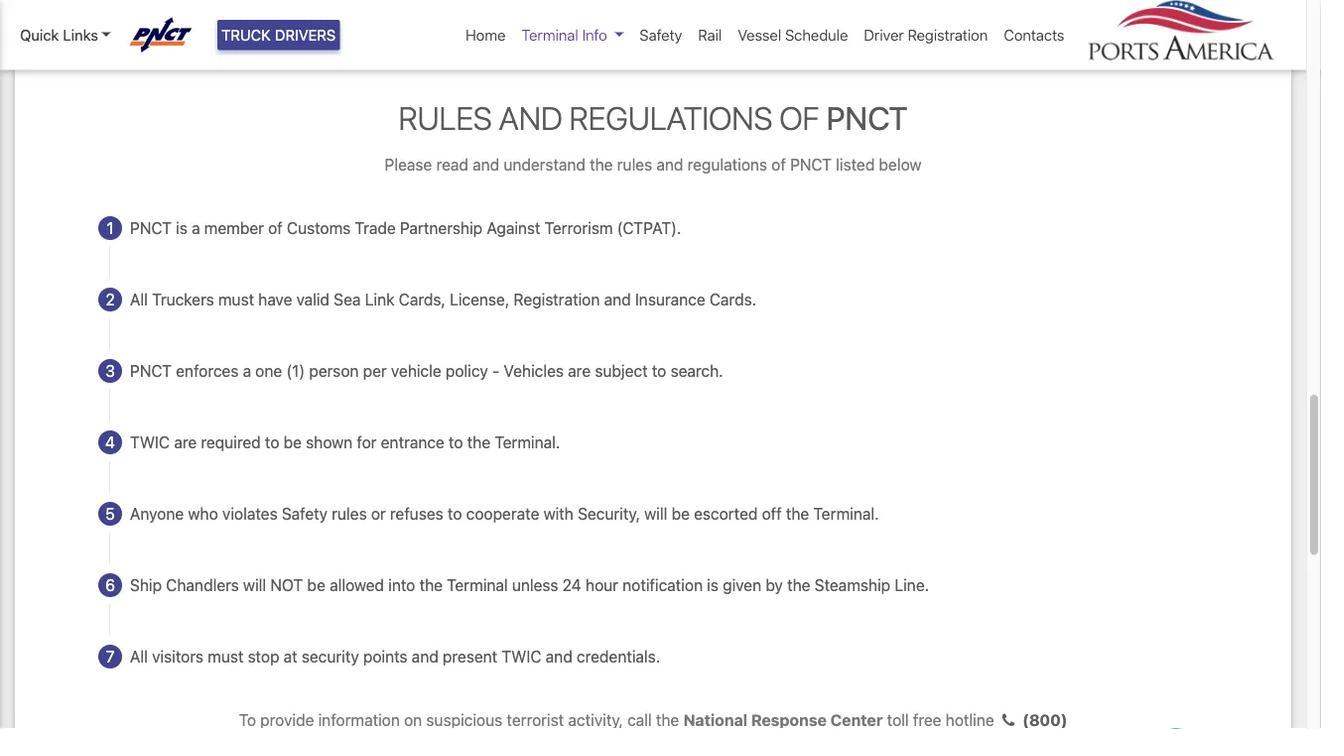 Task type: vqa. For each thing, say whether or not it's contained in the screenshot.
tos
no



Task type: locate. For each thing, give the bounding box(es) containing it.
required
[[201, 433, 261, 452]]

1 vertical spatial must
[[208, 648, 244, 666]]

are left 'subject'
[[568, 362, 591, 381]]

to right entrance
[[449, 433, 463, 452]]

1 vertical spatial twic
[[502, 648, 542, 666]]

pnct up listed
[[826, 99, 908, 136]]

0 vertical spatial be
[[284, 433, 302, 452]]

trade
[[355, 219, 396, 238]]

truckers
[[152, 290, 214, 309]]

1 vertical spatial regulations
[[688, 155, 767, 174]]

0 horizontal spatial rules
[[332, 505, 367, 523]]

vessel schedule link
[[730, 16, 856, 54]]

and down the rules and regulations of pnct
[[657, 155, 683, 174]]

chandlers
[[166, 576, 239, 595]]

the right entrance
[[467, 433, 491, 452]]

all truckers must have valid sea link cards, license, registration and insurance cards.
[[130, 290, 757, 309]]

cards,
[[399, 290, 446, 309]]

person
[[309, 362, 359, 381]]

all right the 7
[[130, 648, 148, 666]]

hour
[[586, 576, 618, 595]]

0 horizontal spatial safety
[[282, 505, 328, 523]]

a left member
[[192, 219, 200, 238]]

is left given
[[707, 576, 719, 595]]

truck drivers
[[221, 26, 336, 44]]

search.
[[671, 362, 723, 381]]

regulations
[[570, 99, 773, 136], [688, 155, 767, 174]]

and right read
[[473, 155, 500, 174]]

1 vertical spatial is
[[707, 576, 719, 595]]

0 vertical spatial twic
[[130, 433, 170, 452]]

will right security,
[[644, 505, 668, 523]]

will
[[644, 505, 668, 523], [243, 576, 266, 595]]

0 vertical spatial are
[[568, 362, 591, 381]]

1 horizontal spatial terminal
[[522, 26, 579, 44]]

not
[[270, 576, 303, 595]]

1 horizontal spatial safety
[[640, 26, 682, 44]]

twic right present
[[502, 648, 542, 666]]

pnct
[[826, 99, 908, 136], [790, 155, 832, 174], [130, 219, 172, 238], [130, 362, 172, 381]]

2 vertical spatial be
[[307, 576, 325, 595]]

sea
[[334, 290, 361, 309]]

terminal
[[522, 26, 579, 44], [447, 576, 508, 595]]

2 horizontal spatial be
[[672, 505, 690, 523]]

per
[[363, 362, 387, 381]]

will left not
[[243, 576, 266, 595]]

is left member
[[176, 219, 188, 238]]

0 vertical spatial terminal.
[[495, 433, 560, 452]]

rules and regulations of pnct
[[399, 99, 908, 136]]

enforces
[[176, 362, 239, 381]]

0 vertical spatial a
[[192, 219, 200, 238]]

0 horizontal spatial will
[[243, 576, 266, 595]]

is
[[176, 219, 188, 238], [707, 576, 719, 595]]

1 horizontal spatial will
[[644, 505, 668, 523]]

subject
[[595, 362, 648, 381]]

pnct right 3
[[130, 362, 172, 381]]

all
[[130, 290, 148, 309], [130, 648, 148, 666]]

2 vertical spatial of
[[268, 219, 283, 238]]

5
[[105, 505, 115, 523]]

safety left rail link
[[640, 26, 682, 44]]

and left insurance
[[604, 290, 631, 309]]

0 vertical spatial all
[[130, 290, 148, 309]]

(1)
[[286, 362, 305, 381]]

be left shown
[[284, 433, 302, 452]]

terminal. down vehicles
[[495, 433, 560, 452]]

be for the
[[284, 433, 302, 452]]

must left have at left top
[[218, 290, 254, 309]]

terminal.
[[495, 433, 560, 452], [814, 505, 879, 523]]

read
[[436, 155, 469, 174]]

1 horizontal spatial rules
[[617, 155, 652, 174]]

please read and understand the rules and regulations of pnct listed below
[[385, 155, 922, 174]]

credentials.
[[577, 648, 660, 666]]

at
[[284, 648, 298, 666]]

are
[[568, 362, 591, 381], [174, 433, 197, 452]]

0 horizontal spatial is
[[176, 219, 188, 238]]

1 vertical spatial registration
[[514, 290, 600, 309]]

0 vertical spatial safety
[[640, 26, 682, 44]]

of
[[780, 99, 820, 136], [772, 155, 786, 174], [268, 219, 283, 238]]

of left listed
[[772, 155, 786, 174]]

0 horizontal spatial terminal
[[447, 576, 508, 595]]

all for all truckers must have valid sea link cards, license, registration and insurance cards.
[[130, 290, 148, 309]]

1 vertical spatial safety
[[282, 505, 328, 523]]

home link
[[458, 16, 514, 54]]

0 vertical spatial must
[[218, 290, 254, 309]]

be left the escorted
[[672, 505, 690, 523]]

and
[[499, 99, 563, 136], [473, 155, 500, 174], [657, 155, 683, 174], [604, 290, 631, 309], [412, 648, 439, 666], [546, 648, 573, 666]]

insurance
[[635, 290, 706, 309]]

to
[[652, 362, 667, 381], [265, 433, 279, 452], [449, 433, 463, 452], [448, 505, 462, 523]]

security,
[[578, 505, 640, 523]]

registration
[[908, 26, 988, 44], [514, 290, 600, 309]]

twic right "4"
[[130, 433, 170, 452]]

twic
[[130, 433, 170, 452], [502, 648, 542, 666]]

against
[[487, 219, 541, 238]]

1 horizontal spatial be
[[307, 576, 325, 595]]

regulations down the rules and regulations of pnct
[[688, 155, 767, 174]]

0 horizontal spatial a
[[192, 219, 200, 238]]

2 all from the top
[[130, 648, 148, 666]]

or
[[371, 505, 386, 523]]

1 horizontal spatial registration
[[908, 26, 988, 44]]

terminal. up steamship
[[814, 505, 879, 523]]

quick
[[20, 26, 59, 44]]

steamship
[[815, 576, 891, 595]]

pnct right 1 at the top left
[[130, 219, 172, 238]]

all right 2
[[130, 290, 148, 309]]

0 vertical spatial is
[[176, 219, 188, 238]]

a left one
[[243, 362, 251, 381]]

1 horizontal spatial terminal.
[[814, 505, 879, 523]]

terminal left unless
[[447, 576, 508, 595]]

0 horizontal spatial terminal.
[[495, 433, 560, 452]]

have
[[258, 290, 292, 309]]

terminal left info in the left of the page
[[522, 26, 579, 44]]

be right not
[[307, 576, 325, 595]]

1 vertical spatial a
[[243, 362, 251, 381]]

points
[[363, 648, 408, 666]]

1 horizontal spatial is
[[707, 576, 719, 595]]

info
[[582, 26, 607, 44]]

are left required
[[174, 433, 197, 452]]

rules left or
[[332, 505, 367, 523]]

refuses
[[390, 505, 444, 523]]

member
[[204, 219, 264, 238]]

1 vertical spatial terminal
[[447, 576, 508, 595]]

must for visitors
[[208, 648, 244, 666]]

registration right driver
[[908, 26, 988, 44]]

1 horizontal spatial a
[[243, 362, 251, 381]]

1 all from the top
[[130, 290, 148, 309]]

rules down the rules and regulations of pnct
[[617, 155, 652, 174]]

safety
[[640, 26, 682, 44], [282, 505, 328, 523]]

0 horizontal spatial twic
[[130, 433, 170, 452]]

0 horizontal spatial be
[[284, 433, 302, 452]]

regulations up please read and understand the rules and regulations of pnct listed below
[[570, 99, 773, 136]]

be
[[284, 433, 302, 452], [672, 505, 690, 523], [307, 576, 325, 595]]

pnct left listed
[[790, 155, 832, 174]]

quick links
[[20, 26, 98, 44]]

1 vertical spatial are
[[174, 433, 197, 452]]

with
[[544, 505, 574, 523]]

the right by
[[787, 576, 811, 595]]

entrance
[[381, 433, 445, 452]]

1 horizontal spatial twic
[[502, 648, 542, 666]]

rules
[[617, 155, 652, 174], [332, 505, 367, 523]]

0 vertical spatial registration
[[908, 26, 988, 44]]

registration down "terrorism"
[[514, 290, 600, 309]]

safety right the violates
[[282, 505, 328, 523]]

for
[[357, 433, 377, 452]]

to left search.
[[652, 362, 667, 381]]

listed
[[836, 155, 875, 174]]

must left stop
[[208, 648, 244, 666]]

4
[[105, 433, 115, 452]]

of down vessel schedule
[[780, 99, 820, 136]]

all for all visitors must stop at security points and present twic and credentials.
[[130, 648, 148, 666]]

of right member
[[268, 219, 283, 238]]

the
[[590, 155, 613, 174], [467, 433, 491, 452], [786, 505, 809, 523], [419, 576, 443, 595], [787, 576, 811, 595]]

1 vertical spatial all
[[130, 648, 148, 666]]



Task type: describe. For each thing, give the bounding box(es) containing it.
security
[[302, 648, 359, 666]]

ship
[[130, 576, 162, 595]]

phone image
[[994, 713, 1023, 729]]

to right required
[[265, 433, 279, 452]]

6
[[105, 576, 115, 595]]

1 vertical spatial of
[[772, 155, 786, 174]]

1 vertical spatial be
[[672, 505, 690, 523]]

driver registration link
[[856, 16, 996, 54]]

0 horizontal spatial registration
[[514, 290, 600, 309]]

(ctpat).
[[617, 219, 681, 238]]

1 horizontal spatial are
[[568, 362, 591, 381]]

rail
[[698, 26, 722, 44]]

notification
[[623, 576, 703, 595]]

rules
[[399, 99, 492, 136]]

24
[[563, 576, 582, 595]]

2
[[106, 290, 115, 309]]

cooperate
[[466, 505, 539, 523]]

valid
[[296, 290, 330, 309]]

cards.
[[710, 290, 757, 309]]

driver
[[864, 26, 904, 44]]

contacts link
[[996, 16, 1073, 54]]

vessel schedule
[[738, 26, 848, 44]]

and right points on the left bottom of page
[[412, 648, 439, 666]]

link
[[365, 290, 395, 309]]

the right the into
[[419, 576, 443, 595]]

1 vertical spatial rules
[[332, 505, 367, 523]]

home
[[466, 26, 506, 44]]

0 vertical spatial will
[[644, 505, 668, 523]]

understand
[[504, 155, 586, 174]]

0 vertical spatial regulations
[[570, 99, 773, 136]]

vehicles
[[504, 362, 564, 381]]

pnct is a member of customs trade partnership against terrorism (ctpat).
[[130, 219, 681, 238]]

and up understand at top left
[[499, 99, 563, 136]]

by
[[766, 576, 783, 595]]

0 vertical spatial rules
[[617, 155, 652, 174]]

1
[[107, 219, 114, 238]]

into
[[388, 576, 415, 595]]

ship chandlers will not be allowed into the terminal unless 24 hour notification is given by the steamship line.
[[130, 576, 929, 595]]

terminal info link
[[514, 16, 632, 54]]

the right understand at top left
[[590, 155, 613, 174]]

to right refuses
[[448, 505, 462, 523]]

terminal info
[[522, 26, 607, 44]]

0 horizontal spatial are
[[174, 433, 197, 452]]

shown
[[306, 433, 353, 452]]

stop
[[248, 648, 279, 666]]

vehicle
[[391, 362, 442, 381]]

off
[[762, 505, 782, 523]]

driver registration
[[864, 26, 988, 44]]

violates
[[222, 505, 278, 523]]

1 vertical spatial will
[[243, 576, 266, 595]]

allowed
[[330, 576, 384, 595]]

truck drivers link
[[217, 20, 340, 50]]

all visitors must stop at security points and present twic and credentials.
[[130, 648, 660, 666]]

anyone
[[130, 505, 184, 523]]

below
[[879, 155, 922, 174]]

present
[[443, 648, 498, 666]]

0 vertical spatial terminal
[[522, 26, 579, 44]]

must for truckers
[[218, 290, 254, 309]]

partnership
[[400, 219, 483, 238]]

visitors
[[152, 648, 204, 666]]

7
[[106, 648, 115, 666]]

escorted
[[694, 505, 758, 523]]

pnct enforces a one (1) person per vehicle policy - vehicles are subject to search.
[[130, 362, 723, 381]]

3
[[105, 362, 115, 381]]

1 vertical spatial terminal.
[[814, 505, 879, 523]]

customs
[[287, 219, 351, 238]]

the right off at the bottom of the page
[[786, 505, 809, 523]]

0 vertical spatial of
[[780, 99, 820, 136]]

schedule
[[785, 26, 848, 44]]

twic are required to be shown for entrance to the terminal.
[[130, 433, 560, 452]]

quick links link
[[20, 24, 111, 46]]

links
[[63, 26, 98, 44]]

please
[[385, 155, 432, 174]]

vessel
[[738, 26, 782, 44]]

a for enforces
[[243, 362, 251, 381]]

one
[[255, 362, 282, 381]]

safety link
[[632, 16, 690, 54]]

-
[[492, 362, 500, 381]]

and left credentials.
[[546, 648, 573, 666]]

a for is
[[192, 219, 200, 238]]

terrorism
[[545, 219, 613, 238]]

license,
[[450, 290, 510, 309]]

line.
[[895, 576, 929, 595]]

anyone who violates safety rules or refuses to cooperate with security, will be escorted off the terminal.
[[130, 505, 879, 523]]

drivers
[[275, 26, 336, 44]]

who
[[188, 505, 218, 523]]

contacts
[[1004, 26, 1065, 44]]

truck
[[221, 26, 271, 44]]

unless
[[512, 576, 558, 595]]

rail link
[[690, 16, 730, 54]]

policy
[[446, 362, 488, 381]]

be for unless
[[307, 576, 325, 595]]



